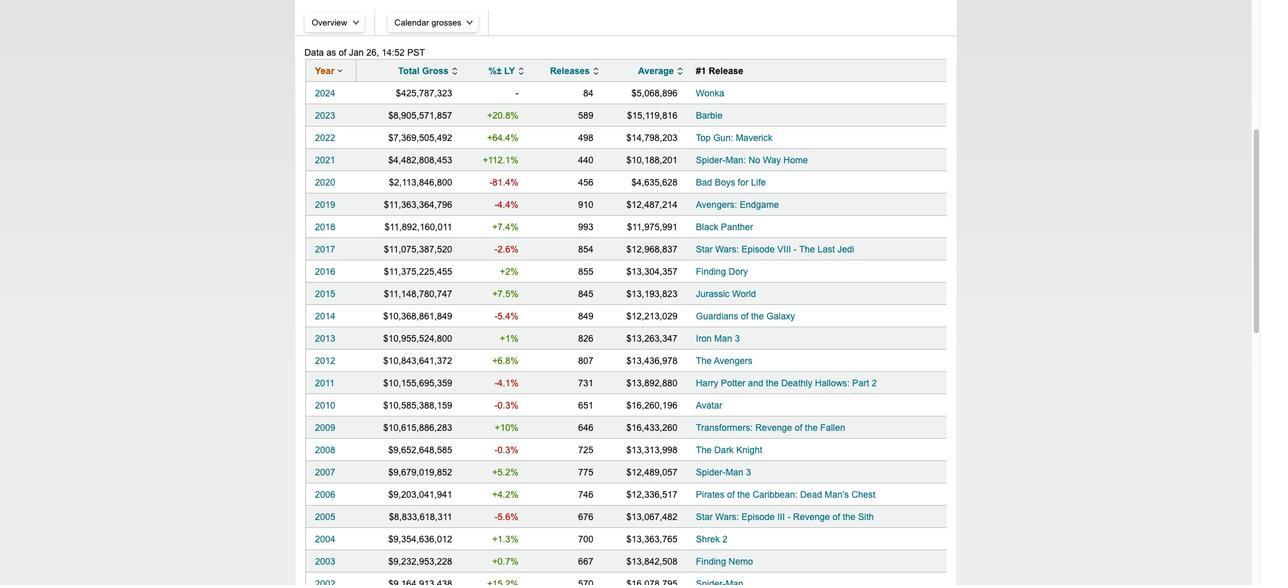 Task type: locate. For each thing, give the bounding box(es) containing it.
average link
[[638, 66, 682, 76]]

0 vertical spatial man
[[714, 334, 732, 344]]

black panther link
[[696, 222, 753, 233]]

dropdown image for overview
[[353, 20, 359, 25]]

0 vertical spatial the
[[799, 244, 815, 255]]

guardians of the galaxy link
[[696, 311, 795, 322]]

the left dark
[[696, 445, 712, 456]]

2 finding from the top
[[696, 557, 726, 568]]

pirates of the caribbean: dead man's chest link
[[696, 490, 876, 501]]

finding dory
[[696, 267, 748, 277]]

harry
[[696, 378, 719, 389]]

2 wars: from the top
[[715, 512, 739, 523]]

2011 link
[[315, 378, 335, 389]]

2014
[[315, 311, 335, 322]]

bad boys for life link
[[696, 177, 766, 188]]

episode for iii
[[742, 512, 775, 523]]

1 vertical spatial star
[[696, 512, 713, 523]]

1 0.3% from the top
[[498, 401, 519, 411]]

dropdown image
[[353, 20, 359, 25], [467, 20, 473, 25]]

finding down shrek 2
[[696, 557, 726, 568]]

- for 456
[[490, 177, 493, 188]]

1 dropdown image from the left
[[353, 20, 359, 25]]

- up the '+5.2%'
[[495, 445, 498, 456]]

1 finding from the top
[[696, 267, 726, 277]]

- for 854
[[495, 244, 498, 255]]

81.4%
[[493, 177, 519, 188]]

the for the dark knight
[[696, 445, 712, 456]]

maverick
[[736, 133, 773, 143]]

2 right part
[[872, 378, 877, 389]]

1 episode from the top
[[742, 244, 775, 255]]

$9,203,041,941
[[388, 490, 452, 501]]

star down black in the top of the page
[[696, 244, 713, 255]]

0 vertical spatial star
[[696, 244, 713, 255]]

- down +112.1%
[[490, 177, 493, 188]]

wars: down black panther
[[715, 244, 739, 255]]

0 horizontal spatial revenge
[[755, 423, 792, 434]]

man for iron
[[714, 334, 732, 344]]

of right pirates
[[727, 490, 735, 501]]

1 horizontal spatial dropdown image
[[467, 20, 473, 25]]

3 down knight
[[746, 468, 751, 478]]

0 vertical spatial 0.3%
[[498, 401, 519, 411]]

-0.3% for $10,585,388,159
[[495, 401, 519, 411]]

revenge down dead
[[793, 512, 830, 523]]

- down +6.8%
[[495, 378, 498, 389]]

2018
[[315, 222, 335, 233]]

0 vertical spatial 3
[[735, 334, 740, 344]]

man right iron
[[714, 334, 732, 344]]

- down -81.4%
[[495, 200, 498, 210]]

1 star from the top
[[696, 244, 713, 255]]

harry potter and the deathly hallows: part 2 link
[[696, 378, 877, 389]]

episode left iii
[[742, 512, 775, 523]]

year
[[315, 66, 334, 76], [315, 66, 334, 76]]

finding up jurassic
[[696, 267, 726, 277]]

$8,833,618,311
[[389, 512, 452, 523]]

2 star from the top
[[696, 512, 713, 523]]

wars: for star wars: episode iii - revenge of the sith
[[715, 512, 739, 523]]

the left the last
[[799, 244, 815, 255]]

transformers: revenge of the fallen link
[[696, 423, 845, 434]]

wars: up shrek 2 'link' at the bottom right of page
[[715, 512, 739, 523]]

1 vertical spatial episode
[[742, 512, 775, 523]]

jurassic
[[696, 289, 730, 300]]

1 spider- from the top
[[696, 155, 726, 166]]

1 vertical spatial 0.3%
[[498, 445, 519, 456]]

spider- up pirates
[[696, 468, 726, 478]]

+4.2%
[[492, 490, 519, 501]]

0 vertical spatial wars:
[[715, 244, 739, 255]]

sith
[[858, 512, 874, 523]]

wonka
[[696, 88, 724, 99]]

3 for spider-man 3
[[746, 468, 751, 478]]

775
[[578, 468, 594, 478]]

revenge up knight
[[755, 423, 792, 434]]

star up shrek
[[696, 512, 713, 523]]

1 vertical spatial man
[[726, 468, 744, 478]]

2023
[[315, 110, 335, 121]]

1 vertical spatial finding
[[696, 557, 726, 568]]

- right iii
[[788, 512, 791, 523]]

0 vertical spatial revenge
[[755, 423, 792, 434]]

the dark knight link
[[696, 445, 762, 456]]

993
[[578, 222, 594, 233]]

0 horizontal spatial 3
[[735, 334, 740, 344]]

+5.2%
[[492, 468, 519, 478]]

endgame
[[740, 200, 779, 210]]

2 0.3% from the top
[[498, 445, 519, 456]]

456
[[578, 177, 594, 188]]

2013
[[315, 334, 335, 344]]

- down +7.4%
[[495, 244, 498, 255]]

0 vertical spatial 2
[[872, 378, 877, 389]]

$10,585,388,159
[[383, 401, 452, 411]]

wars:
[[715, 244, 739, 255], [715, 512, 739, 523]]

-4.4%
[[495, 200, 519, 210]]

676
[[578, 512, 594, 523]]

$13,436,978
[[626, 356, 678, 367]]

+64.4%
[[487, 133, 519, 143]]

$14,798,203
[[626, 133, 678, 143]]

releases
[[550, 66, 590, 76]]

avengers: endgame link
[[696, 200, 779, 210]]

910
[[578, 200, 594, 210]]

0 horizontal spatial dropdown image
[[353, 20, 359, 25]]

episode left viii
[[742, 244, 775, 255]]

2009 link
[[315, 423, 335, 434]]

avengers
[[714, 356, 753, 367]]

panther
[[721, 222, 753, 233]]

dropdown image right grosses
[[467, 20, 473, 25]]

0 horizontal spatial 2
[[723, 535, 728, 545]]

dropdown image right overview
[[353, 20, 359, 25]]

and
[[748, 378, 764, 389]]

-
[[516, 88, 519, 99], [490, 177, 493, 188], [495, 200, 498, 210], [495, 244, 498, 255], [794, 244, 797, 255], [495, 311, 498, 322], [495, 378, 498, 389], [495, 401, 498, 411], [495, 445, 498, 456], [495, 512, 498, 523], [788, 512, 791, 523]]

0 vertical spatial episode
[[742, 244, 775, 255]]

1 horizontal spatial 3
[[746, 468, 751, 478]]

0.3% down +10%
[[498, 445, 519, 456]]

-0.3% for $9,652,648,585
[[495, 445, 519, 456]]

1 vertical spatial wars:
[[715, 512, 739, 523]]

849
[[578, 311, 594, 322]]

2 vertical spatial the
[[696, 445, 712, 456]]

- for 725
[[495, 445, 498, 456]]

-0.3% down -4.1%
[[495, 401, 519, 411]]

3 for iron man 3
[[735, 334, 740, 344]]

-4.1%
[[495, 378, 519, 389]]

finding
[[696, 267, 726, 277], [696, 557, 726, 568]]

-0.3% down +10%
[[495, 445, 519, 456]]

1 wars: from the top
[[715, 244, 739, 255]]

2 spider- from the top
[[696, 468, 726, 478]]

2.6%
[[498, 244, 519, 255]]

$11,075,387,520
[[384, 244, 452, 255]]

725
[[578, 445, 594, 456]]

finding for finding dory
[[696, 267, 726, 277]]

2015
[[315, 289, 335, 300]]

- down -4.1%
[[495, 401, 498, 411]]

1 vertical spatial the
[[696, 356, 712, 367]]

2 -0.3% from the top
[[495, 445, 519, 456]]

hallows:
[[815, 378, 850, 389]]

spider- up 'bad'
[[696, 155, 726, 166]]

grosses
[[432, 18, 461, 28]]

iron
[[696, 334, 712, 344]]

1 vertical spatial 3
[[746, 468, 751, 478]]

2 right shrek
[[723, 535, 728, 545]]

- down +7.5%
[[495, 311, 498, 322]]

1 vertical spatial -0.3%
[[495, 445, 519, 456]]

$11,148,780,747
[[384, 289, 452, 300]]

year link
[[315, 66, 343, 76], [315, 66, 343, 76]]

black panther
[[696, 222, 753, 233]]

0.3%
[[498, 401, 519, 411], [498, 445, 519, 456]]

$10,843,641,372
[[383, 356, 452, 367]]

1 vertical spatial revenge
[[793, 512, 830, 523]]

$13,304,357
[[626, 267, 678, 277]]

- down %± ly "link"
[[516, 88, 519, 99]]

1 -0.3% from the top
[[495, 401, 519, 411]]

+10%
[[495, 423, 519, 434]]

-0.3%
[[495, 401, 519, 411], [495, 445, 519, 456]]

the left fallen
[[805, 423, 818, 434]]

man down the dark knight
[[726, 468, 744, 478]]

2 episode from the top
[[742, 512, 775, 523]]

-5.6%
[[495, 512, 519, 523]]

$425,787,323
[[396, 88, 452, 99]]

guardians of the galaxy
[[696, 311, 795, 322]]

of down man's
[[833, 512, 840, 523]]

1 vertical spatial spider-
[[696, 468, 726, 478]]

731
[[578, 378, 594, 389]]

2 dropdown image from the left
[[467, 20, 473, 25]]

0 vertical spatial spider-
[[696, 155, 726, 166]]

the left galaxy
[[751, 311, 764, 322]]

5.6%
[[498, 512, 519, 523]]

2012 link
[[315, 356, 335, 367]]

2019
[[315, 200, 335, 210]]

deathly
[[781, 378, 813, 389]]

2005 link
[[315, 512, 335, 523]]

avengers: endgame
[[696, 200, 779, 210]]

746
[[578, 490, 594, 501]]

way
[[763, 155, 781, 166]]

1 horizontal spatial 2
[[872, 378, 877, 389]]

star for star wars: episode iii - revenge of the sith
[[696, 512, 713, 523]]

0.3% down 4.1%
[[498, 401, 519, 411]]

- down +4.2%
[[495, 512, 498, 523]]

jurassic world
[[696, 289, 756, 300]]

pirates
[[696, 490, 725, 501]]

the down iron
[[696, 356, 712, 367]]

3 up avengers
[[735, 334, 740, 344]]

pirates of the caribbean: dead man's chest
[[696, 490, 876, 501]]

2020 link
[[315, 177, 335, 188]]

- for 676
[[495, 512, 498, 523]]

0 vertical spatial finding
[[696, 267, 726, 277]]

star wars: episode viii - the last jedi link
[[696, 244, 854, 255]]

for
[[738, 177, 749, 188]]

0 vertical spatial -0.3%
[[495, 401, 519, 411]]

jedi
[[838, 244, 854, 255]]



Task type: vqa. For each thing, say whether or not it's contained in the screenshot.
second the $154,426,697 from the right
no



Task type: describe. For each thing, give the bounding box(es) containing it.
episode for viii
[[742, 244, 775, 255]]

spider- for man
[[696, 468, 726, 478]]

- for 910
[[495, 200, 498, 210]]

the for the avengers
[[696, 356, 712, 367]]

shrek 2 link
[[696, 535, 728, 545]]

- for 849
[[495, 311, 498, 322]]

4.1%
[[498, 378, 519, 389]]

$12,487,214
[[626, 200, 678, 210]]

man:
[[726, 155, 746, 166]]

+2%
[[500, 267, 519, 277]]

$4,482,808,453
[[388, 155, 452, 166]]

star for star wars: episode viii - the last jedi
[[696, 244, 713, 255]]

part
[[852, 378, 869, 389]]

average
[[638, 66, 674, 76]]

2003
[[315, 557, 335, 568]]

+0.7%
[[492, 557, 519, 568]]

the left sith at right bottom
[[843, 512, 856, 523]]

the dark knight
[[696, 445, 762, 456]]

2016 link
[[315, 267, 335, 277]]

black
[[696, 222, 719, 233]]

the avengers
[[696, 356, 753, 367]]

transformers: revenge of the fallen
[[696, 423, 845, 434]]

of left fallen
[[795, 423, 803, 434]]

2007 link
[[315, 468, 335, 478]]

2021 link
[[315, 155, 335, 166]]

$9,652,648,585
[[388, 445, 452, 456]]

700
[[578, 535, 594, 545]]

wonka link
[[696, 88, 724, 99]]

viii
[[777, 244, 791, 255]]

$10,155,695,359
[[383, 378, 452, 389]]

jurassic world link
[[696, 289, 756, 300]]

+6.8%
[[492, 356, 519, 367]]

the right and
[[766, 378, 779, 389]]

498
[[578, 133, 594, 143]]

#1
[[696, 66, 706, 76]]

of right as
[[339, 47, 346, 58]]

$13,892,880
[[626, 378, 678, 389]]

overview
[[312, 18, 347, 28]]

man's
[[825, 490, 849, 501]]

releases link
[[550, 66, 598, 76]]

top
[[696, 133, 711, 143]]

2016
[[315, 267, 335, 277]]

- for 651
[[495, 401, 498, 411]]

2024
[[315, 88, 335, 99]]

wars: for star wars: episode viii - the last jedi
[[715, 244, 739, 255]]

$16,260,196
[[626, 401, 678, 411]]

nemo
[[729, 557, 753, 568]]

- right viii
[[794, 244, 797, 255]]

the avengers link
[[696, 356, 753, 367]]

$4,635,628
[[632, 177, 678, 188]]

dropdown image for calendar grosses
[[467, 20, 473, 25]]

$11,375,225,455
[[384, 267, 452, 277]]

- for 731
[[495, 378, 498, 389]]

$12,336,517
[[626, 490, 678, 501]]

spider-man 3
[[696, 468, 751, 478]]

harry potter and the deathly hallows: part 2
[[696, 378, 877, 389]]

avatar link
[[696, 401, 722, 411]]

1 horizontal spatial revenge
[[793, 512, 830, 523]]

finding for finding nemo
[[696, 557, 726, 568]]

$9,354,636,012
[[388, 535, 452, 545]]

826
[[578, 334, 594, 344]]

iron man 3 link
[[696, 334, 740, 344]]

boys
[[715, 177, 735, 188]]

iii
[[777, 512, 785, 523]]

855
[[578, 267, 594, 277]]

star wars: episode iii - revenge of the sith link
[[696, 512, 874, 523]]

man for spider-
[[726, 468, 744, 478]]

2021
[[315, 155, 335, 166]]

$9,679,019,852
[[388, 468, 452, 478]]

667
[[578, 557, 594, 568]]

transformers:
[[696, 423, 753, 434]]

spider-man: no way home link
[[696, 155, 808, 166]]

2003 link
[[315, 557, 335, 568]]

646
[[578, 423, 594, 434]]

2015 link
[[315, 289, 335, 300]]

spider- for man:
[[696, 155, 726, 166]]

barbie link
[[696, 110, 723, 121]]

845
[[578, 289, 594, 300]]

world
[[732, 289, 756, 300]]

chest
[[852, 490, 876, 501]]

0.3% for $10,585,388,159
[[498, 401, 519, 411]]

2006 link
[[315, 490, 335, 501]]

5.4%
[[498, 311, 519, 322]]

of down world on the right of page
[[741, 311, 749, 322]]

0.3% for $9,652,648,585
[[498, 445, 519, 456]]

the down spider-man 3 link
[[737, 490, 750, 501]]

$5,068,896
[[632, 88, 678, 99]]

2018 link
[[315, 222, 335, 233]]

84
[[583, 88, 594, 99]]

+7.5%
[[492, 289, 519, 300]]

finding nemo link
[[696, 557, 753, 568]]

440
[[578, 155, 594, 166]]

knight
[[736, 445, 762, 456]]

#1 release
[[696, 66, 744, 76]]

1 vertical spatial 2
[[723, 535, 728, 545]]

2023 link
[[315, 110, 335, 121]]

-2.6%
[[495, 244, 519, 255]]

2004
[[315, 535, 335, 545]]

dead
[[800, 490, 822, 501]]

2014 link
[[315, 311, 335, 322]]

gun:
[[713, 133, 733, 143]]



